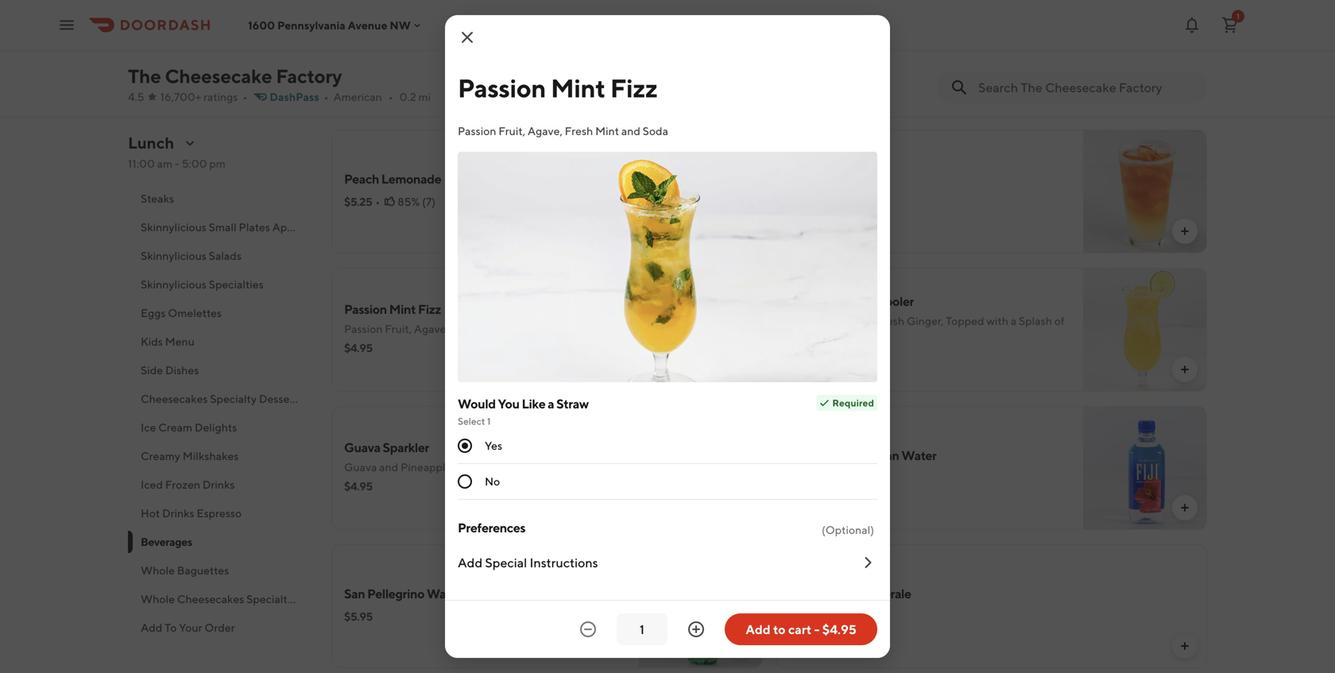 Task type: locate. For each thing, give the bounding box(es) containing it.
• down the cheesecake factory
[[243, 90, 247, 103]]

add left the special
[[458, 555, 483, 570]]

fresh up "would"
[[451, 322, 480, 336]]

0 horizontal spatial a
[[478, 461, 484, 474]]

select
[[458, 416, 485, 427]]

small
[[209, 221, 237, 234]]

1 vertical spatial a
[[548, 396, 554, 411]]

0 horizontal spatial -
[[175, 157, 180, 170]]

tropical
[[789, 294, 833, 309]]

• left american
[[324, 90, 329, 103]]

cheesecakes inside cheesecakes specialty desserts button
[[141, 392, 208, 405]]

with up no option
[[454, 461, 476, 474]]

1 horizontal spatial -
[[815, 622, 820, 637]]

pineapple
[[401, 461, 452, 474]]

0 horizontal spatial 1
[[487, 416, 491, 427]]

freshly for freshly brewed green tea
[[789, 33, 830, 48]]

mi
[[419, 90, 431, 103]]

0 vertical spatial of
[[1055, 314, 1065, 328]]

fiji
[[789, 448, 806, 463]]

whole up 'to' in the bottom left of the page
[[141, 593, 175, 606]]

black
[[433, 33, 464, 48]]

1600
[[248, 18, 275, 32]]

1 vertical spatial agave,
[[414, 322, 449, 336]]

2 horizontal spatial add
[[746, 622, 771, 637]]

0 horizontal spatial add
[[141, 621, 162, 634]]

1 vertical spatial -
[[815, 622, 820, 637]]

0 vertical spatial skinnylicious
[[141, 221, 207, 234]]

fresh for tropical ginger cooler
[[877, 314, 905, 328]]

•
[[243, 90, 247, 103], [324, 90, 329, 103], [389, 90, 393, 103], [376, 195, 380, 208], [820, 195, 825, 208], [820, 349, 825, 363]]

• left 0.2
[[389, 90, 393, 103]]

0 horizontal spatial of
[[522, 461, 532, 474]]

hot drinks espresso button
[[128, 499, 312, 528]]

factory up dashpass •
[[276, 65, 342, 87]]

cheesecakes
[[141, 392, 208, 405], [177, 593, 244, 606]]

- inside button
[[815, 622, 820, 637]]

fruit,
[[499, 124, 526, 138], [385, 322, 412, 336]]

water
[[902, 448, 937, 463], [427, 586, 462, 601]]

skinnylicious salads button
[[128, 242, 312, 270]]

0 vertical spatial cheesecakes
[[141, 392, 208, 405]]

skinnylicious up 'eggs omelettes'
[[141, 278, 207, 291]]

would you like a straw select 1
[[458, 396, 589, 427]]

0 vertical spatial a
[[1011, 314, 1017, 328]]

fresh inside passion mint fizz passion fruit, agave, fresh mint and soda $4.95
[[451, 322, 480, 336]]

arnold palmer
[[789, 171, 869, 186]]

fizz inside passion mint fizz passion fruit, agave, fresh mint and soda $4.95
[[418, 302, 441, 317]]

1 inside button
[[1237, 12, 1240, 21]]

1 brewed from the left
[[387, 33, 431, 48]]

cheesecakes up cream at the bottom left of page
[[141, 392, 208, 405]]

and inside guava sparkler guava and pineapple with a splash of citrus $4.95
[[379, 461, 398, 474]]

canada
[[789, 586, 832, 601]]

splash right topped
[[1019, 314, 1053, 328]]

1
[[1237, 12, 1240, 21], [487, 416, 491, 427]]

freshly
[[344, 33, 385, 48], [789, 33, 830, 48]]

of
[[1055, 314, 1065, 328], [522, 461, 532, 474]]

1 vertical spatial 1
[[487, 416, 491, 427]]

ratings
[[204, 90, 238, 103]]

add for add special instructions
[[458, 555, 483, 570]]

appetizers
[[272, 221, 327, 234]]

0 horizontal spatial fizz
[[418, 302, 441, 317]]

2 skinnylicious from the top
[[141, 249, 207, 262]]

creamy milkshakes
[[141, 450, 239, 463]]

1 horizontal spatial splash
[[1019, 314, 1053, 328]]

0 vertical spatial 1
[[1237, 12, 1240, 21]]

skinnylicious small plates appetizers
[[141, 221, 327, 234]]

fizz for passion mint fizz
[[610, 73, 658, 103]]

agave,
[[528, 124, 563, 138], [414, 322, 449, 336]]

whole baguettes
[[141, 564, 229, 577]]

the
[[128, 65, 161, 87]]

add inside "button"
[[141, 621, 162, 634]]

a inside tropical ginger cooler island juices and fresh ginger, topped with a splash of soda
[[1011, 314, 1017, 328]]

1 vertical spatial fizz
[[418, 302, 441, 317]]

cheesecake
[[165, 65, 272, 87]]

1 tea from the left
[[466, 33, 486, 48]]

canada dry gingerale
[[789, 586, 912, 601]]

kids
[[141, 335, 163, 348]]

2 horizontal spatial a
[[1011, 314, 1017, 328]]

11:00 am - 5:00 pm
[[128, 157, 226, 170]]

skinnylicious for skinnylicious salads
[[141, 249, 207, 262]]

2 vertical spatial add item to cart image
[[735, 640, 747, 653]]

0 horizontal spatial fruit,
[[385, 322, 412, 336]]

2 vertical spatial skinnylicious
[[141, 278, 207, 291]]

san pellegrino water
[[344, 586, 462, 601]]

0 vertical spatial agave,
[[528, 124, 563, 138]]

splash up "no"
[[487, 461, 520, 474]]

1 vertical spatial with
[[454, 461, 476, 474]]

0 horizontal spatial freshly
[[344, 33, 385, 48]]

• for $4.95 •
[[820, 349, 825, 363]]

Item Search search field
[[979, 79, 1195, 96]]

passion mint fizz
[[458, 73, 658, 103]]

decrease quantity by 1 image
[[579, 620, 598, 639]]

0 vertical spatial guava
[[344, 440, 381, 455]]

fizz
[[610, 73, 658, 103], [418, 302, 441, 317]]

0 horizontal spatial with
[[454, 461, 476, 474]]

0 vertical spatial -
[[175, 157, 180, 170]]

of inside guava sparkler guava and pineapple with a splash of citrus $4.95
[[522, 461, 532, 474]]

0 horizontal spatial tea
[[466, 33, 486, 48]]

guava left "pineapple"
[[344, 461, 377, 474]]

whole cheesecakes specialty cakes
[[141, 593, 327, 606]]

2 vertical spatial a
[[478, 461, 484, 474]]

beverages
[[141, 535, 192, 549]]

0 vertical spatial splash
[[1019, 314, 1053, 328]]

eggs
[[141, 306, 166, 320]]

add special instructions
[[458, 555, 598, 570]]

1 vertical spatial add item to cart image
[[1179, 363, 1192, 376]]

delights
[[195, 421, 237, 434]]

skinnylicious inside "button"
[[141, 221, 207, 234]]

1 freshly from the left
[[344, 33, 385, 48]]

fizz inside dialog
[[610, 73, 658, 103]]

3 skinnylicious from the top
[[141, 278, 207, 291]]

1 horizontal spatial freshly
[[789, 33, 830, 48]]

(7)
[[422, 195, 436, 208]]

ice cream delights
[[141, 421, 237, 434]]

dry
[[834, 586, 854, 601]]

fresh down cooler
[[877, 314, 905, 328]]

1 vertical spatial splash
[[487, 461, 520, 474]]

with right topped
[[987, 314, 1009, 328]]

guava
[[344, 440, 381, 455], [344, 461, 377, 474]]

0 vertical spatial with
[[987, 314, 1009, 328]]

(11)
[[868, 195, 884, 208]]

skinnylicious up skinnylicious specialties
[[141, 249, 207, 262]]

fresh down passion mint fizz
[[565, 124, 593, 138]]

1 horizontal spatial of
[[1055, 314, 1065, 328]]

2 whole from the top
[[141, 593, 175, 606]]

4.5
[[128, 90, 144, 103]]

1 horizontal spatial add
[[458, 555, 483, 570]]

mint
[[551, 73, 606, 103], [596, 124, 619, 138], [389, 302, 416, 317], [482, 322, 506, 336]]

notification bell image
[[1183, 16, 1202, 35]]

drinks down creamy milkshakes button
[[203, 478, 235, 491]]

cheesecakes specialty desserts button
[[128, 385, 312, 413]]

and inside passion mint fizz passion fruit, agave, fresh mint and soda $4.95
[[508, 322, 527, 336]]

topped
[[946, 314, 985, 328]]

and
[[622, 124, 641, 138], [855, 314, 874, 328], [508, 322, 527, 336], [379, 461, 398, 474]]

2 horizontal spatial fresh
[[877, 314, 905, 328]]

eggs omelettes button
[[128, 299, 312, 328]]

lunch
[[128, 134, 174, 152]]

milkshakes
[[183, 450, 239, 463]]

skinnylicious specialties
[[141, 278, 264, 291]]

1 horizontal spatial with
[[987, 314, 1009, 328]]

1 vertical spatial drinks
[[162, 507, 194, 520]]

1 horizontal spatial water
[[902, 448, 937, 463]]

add item to cart image
[[1179, 225, 1192, 238], [1179, 363, 1192, 376], [735, 640, 747, 653]]

1 right select
[[487, 416, 491, 427]]

1 vertical spatial fruit,
[[385, 322, 412, 336]]

a inside would you like a straw select 1
[[548, 396, 554, 411]]

ice
[[141, 421, 156, 434]]

water right artesian
[[902, 448, 937, 463]]

0 vertical spatial fizz
[[610, 73, 658, 103]]

drinks right hot
[[162, 507, 194, 520]]

cart
[[789, 622, 812, 637]]

0 horizontal spatial water
[[427, 586, 462, 601]]

salads
[[209, 249, 242, 262]]

soda inside passion mint fizz passion fruit, agave, fresh mint and soda $4.95
[[529, 322, 555, 336]]

add left 'to' in the bottom left of the page
[[141, 621, 162, 634]]

iced frozen drinks
[[141, 478, 235, 491]]

whole
[[141, 564, 175, 577], [141, 593, 175, 606]]

with inside tropical ginger cooler island juices and fresh ginger, topped with a splash of soda
[[987, 314, 1009, 328]]

1 horizontal spatial brewed
[[832, 33, 875, 48]]

passion for passion mint fizz passion fruit, agave, fresh mint and soda $4.95
[[344, 302, 387, 317]]

1 horizontal spatial a
[[548, 396, 554, 411]]

2 horizontal spatial soda
[[789, 330, 814, 343]]

$4.25
[[789, 195, 817, 208]]

espresso
[[197, 507, 242, 520]]

add item to cart image
[[735, 225, 747, 238], [735, 363, 747, 376], [1179, 502, 1192, 514], [1179, 640, 1192, 653]]

1 vertical spatial whole
[[141, 593, 175, 606]]

brewed down nw
[[387, 33, 431, 48]]

guava sparkler image
[[639, 406, 763, 530]]

whole for whole baguettes
[[141, 564, 175, 577]]

Yes radio
[[458, 439, 472, 453]]

1 vertical spatial specialty
[[247, 593, 293, 606]]

cheesecakes down baguettes
[[177, 593, 244, 606]]

tea right green
[[915, 33, 935, 48]]

1 vertical spatial cheesecakes
[[177, 593, 244, 606]]

skinnylicious down steaks
[[141, 221, 207, 234]]

sparkler
[[383, 440, 429, 455]]

fresh inside tropical ginger cooler island juices and fresh ginger, topped with a splash of soda
[[877, 314, 905, 328]]

- right am
[[175, 157, 180, 170]]

passion mint fizz dialog
[[445, 15, 890, 658]]

factory combinations
[[141, 163, 252, 177]]

0 vertical spatial whole
[[141, 564, 175, 577]]

splash inside guava sparkler guava and pineapple with a splash of citrus $4.95
[[487, 461, 520, 474]]

arnold
[[789, 171, 827, 186]]

0 horizontal spatial agave,
[[414, 322, 449, 336]]

whole down 'beverages'
[[141, 564, 175, 577]]

1 horizontal spatial fizz
[[610, 73, 658, 103]]

factory combinations button
[[128, 156, 312, 184]]

of inside tropical ginger cooler island juices and fresh ginger, topped with a splash of soda
[[1055, 314, 1065, 328]]

0 vertical spatial specialty
[[210, 392, 257, 405]]

water right pellegrino
[[427, 586, 462, 601]]

creamy
[[141, 450, 180, 463]]

san
[[344, 586, 365, 601]]

eggs omelettes
[[141, 306, 222, 320]]

0 horizontal spatial splash
[[487, 461, 520, 474]]

tea right black
[[466, 33, 486, 48]]

• left "75%"
[[820, 349, 825, 363]]

0 vertical spatial drinks
[[203, 478, 235, 491]]

specialty inside button
[[247, 593, 293, 606]]

agave, inside 'passion mint fizz' dialog
[[528, 124, 563, 138]]

factory down lunch
[[141, 163, 179, 177]]

guava left sparkler
[[344, 440, 381, 455]]

- right cart on the right bottom of page
[[815, 622, 820, 637]]

1 horizontal spatial 1
[[1237, 12, 1240, 21]]

1 horizontal spatial soda
[[643, 124, 669, 138]]

• for $4.25 •
[[820, 195, 825, 208]]

yes
[[485, 439, 503, 452]]

brewed left green
[[832, 33, 875, 48]]

1 whole from the top
[[141, 564, 175, 577]]

• right $5.25
[[376, 195, 380, 208]]

1 vertical spatial skinnylicious
[[141, 249, 207, 262]]

passion mint fizz passion fruit, agave, fresh mint and soda $4.95
[[344, 302, 555, 355]]

0 horizontal spatial fresh
[[451, 322, 480, 336]]

1 horizontal spatial fresh
[[565, 124, 593, 138]]

soda inside 'passion mint fizz' dialog
[[643, 124, 669, 138]]

• for $5.25 •
[[376, 195, 380, 208]]

arnold palmer image
[[1084, 130, 1208, 254]]

0 horizontal spatial brewed
[[387, 33, 431, 48]]

16,700+ ratings •
[[160, 90, 247, 103]]

brewed
[[387, 33, 431, 48], [832, 33, 875, 48]]

instructions
[[530, 555, 598, 570]]

omelettes
[[168, 306, 222, 320]]

skinnylicious for skinnylicious small plates appetizers
[[141, 221, 207, 234]]

• right the $4.25
[[820, 195, 825, 208]]

baguettes
[[177, 564, 229, 577]]

1 horizontal spatial tea
[[915, 33, 935, 48]]

specialty left cakes
[[247, 593, 293, 606]]

freshly brewed black tea image
[[639, 0, 763, 115]]

1 skinnylicious from the top
[[141, 221, 207, 234]]

ginger,
[[907, 314, 944, 328]]

1 horizontal spatial agave,
[[528, 124, 563, 138]]

open menu image
[[57, 16, 76, 35]]

0 horizontal spatial soda
[[529, 322, 555, 336]]

2 freshly from the left
[[789, 33, 830, 48]]

add left to
[[746, 622, 771, 637]]

2 guava from the top
[[344, 461, 377, 474]]

1 vertical spatial guava
[[344, 461, 377, 474]]

1 right notification bell image
[[1237, 12, 1240, 21]]

2 brewed from the left
[[832, 33, 875, 48]]

1 horizontal spatial drinks
[[203, 478, 235, 491]]

No radio
[[458, 475, 472, 489]]

2 tea from the left
[[915, 33, 935, 48]]

0 vertical spatial fruit,
[[499, 124, 526, 138]]

fresh
[[565, 124, 593, 138], [877, 314, 905, 328], [451, 322, 480, 336]]

add for add to your order
[[141, 621, 162, 634]]

0 horizontal spatial factory
[[141, 163, 179, 177]]

fresh for passion mint fizz
[[451, 322, 480, 336]]

1 horizontal spatial fruit,
[[499, 124, 526, 138]]

0 vertical spatial factory
[[276, 65, 342, 87]]

specialty down side dishes button
[[210, 392, 257, 405]]

specialties
[[209, 278, 264, 291]]

0 vertical spatial add item to cart image
[[1179, 225, 1192, 238]]

1 vertical spatial of
[[522, 461, 532, 474]]

1 vertical spatial factory
[[141, 163, 179, 177]]



Task type: describe. For each thing, give the bounding box(es) containing it.
1 horizontal spatial factory
[[276, 65, 342, 87]]

Current quantity is 1 number field
[[627, 621, 658, 638]]

add special instructions button
[[458, 541, 878, 584]]

would you like a straw group
[[458, 395, 878, 500]]

and inside tropical ginger cooler island juices and fresh ginger, topped with a splash of soda
[[855, 314, 874, 328]]

dashpass
[[270, 90, 319, 103]]

85% (7)
[[398, 195, 436, 208]]

desserts
[[259, 392, 303, 405]]

pm
[[209, 157, 226, 170]]

0 horizontal spatial drinks
[[162, 507, 194, 520]]

$5.95
[[344, 610, 373, 623]]

$4.95 inside the add to cart - $4.95 button
[[823, 622, 857, 637]]

soda inside tropical ginger cooler island juices and fresh ginger, topped with a splash of soda
[[789, 330, 814, 343]]

• for american • 0.2 mi
[[389, 90, 393, 103]]

freshly brewed green tea image
[[1084, 0, 1208, 115]]

1600 pennsylvania avenue nw button
[[248, 18, 424, 32]]

san pellegrino water image
[[639, 545, 763, 669]]

required
[[833, 398, 875, 409]]

citrus
[[535, 461, 565, 474]]

avenue
[[348, 18, 388, 32]]

dashpass •
[[270, 90, 329, 103]]

factory inside button
[[141, 163, 179, 177]]

order
[[205, 621, 235, 634]]

guava sparkler guava and pineapple with a splash of citrus $4.95
[[344, 440, 565, 493]]

add item to cart image for arnold palmer
[[1179, 225, 1192, 238]]

passion mint fizz image
[[639, 268, 763, 392]]

ginger
[[835, 294, 874, 309]]

add to cart - $4.95
[[746, 622, 857, 637]]

to
[[774, 622, 786, 637]]

freshly brewed black tea
[[344, 33, 486, 48]]

am
[[157, 157, 173, 170]]

to
[[165, 621, 177, 634]]

brewed for green
[[832, 33, 875, 48]]

and inside 'passion mint fizz' dialog
[[622, 124, 641, 138]]

$4.95 inside guava sparkler guava and pineapple with a splash of citrus $4.95
[[344, 480, 373, 493]]

combinations
[[181, 163, 252, 177]]

tea for freshly brewed black tea
[[466, 33, 486, 48]]

gingerale
[[856, 586, 912, 601]]

fresh inside 'passion mint fizz' dialog
[[565, 124, 593, 138]]

fruit, inside 'passion mint fizz' dialog
[[499, 124, 526, 138]]

palmer
[[829, 171, 869, 186]]

plates
[[239, 221, 270, 234]]

lemonade
[[381, 171, 441, 186]]

11:00
[[128, 157, 155, 170]]

agave, inside passion mint fizz passion fruit, agave, fresh mint and soda $4.95
[[414, 322, 449, 336]]

iced
[[141, 478, 163, 491]]

1 vertical spatial water
[[427, 586, 462, 601]]

preferences
[[458, 520, 526, 535]]

90%
[[842, 195, 865, 208]]

natural
[[808, 448, 851, 463]]

add to your order
[[141, 621, 235, 634]]

tropical ginger cooler island juices and fresh ginger, topped with a splash of soda
[[789, 294, 1065, 343]]

0.2
[[400, 90, 416, 103]]

fiji natural artesian water image
[[1084, 406, 1208, 530]]

side dishes
[[141, 364, 199, 377]]

iced frozen drinks button
[[128, 471, 312, 499]]

90% (11)
[[842, 195, 884, 208]]

skinnylicious for skinnylicious specialties
[[141, 278, 207, 291]]

american • 0.2 mi
[[334, 90, 431, 103]]

add to cart - $4.95 button
[[725, 614, 878, 646]]

passion for passion mint fizz
[[458, 73, 546, 103]]

would
[[458, 396, 496, 411]]

cooler
[[876, 294, 914, 309]]

1 guava from the top
[[344, 440, 381, 455]]

75% (8)
[[842, 349, 880, 363]]

side
[[141, 364, 163, 377]]

frozen
[[165, 478, 200, 491]]

$4.25 •
[[789, 195, 825, 208]]

pennsylvania
[[277, 18, 346, 32]]

skinnylicious small plates appetizers button
[[128, 213, 327, 242]]

add item to cart image for san pellegrino water
[[735, 640, 747, 653]]

close passion mint fizz image
[[458, 28, 477, 47]]

cheesecakes inside whole cheesecakes specialty cakes button
[[177, 593, 244, 606]]

fizz for passion mint fizz passion fruit, agave, fresh mint and soda $4.95
[[418, 302, 441, 317]]

kids menu button
[[128, 328, 312, 356]]

$5.25 •
[[344, 195, 380, 208]]

hot
[[141, 507, 160, 520]]

artesian
[[853, 448, 900, 463]]

• for dashpass •
[[324, 90, 329, 103]]

brewed for black
[[387, 33, 431, 48]]

0 vertical spatial water
[[902, 448, 937, 463]]

steaks button
[[128, 184, 312, 213]]

tropical ginger cooler image
[[1084, 268, 1208, 392]]

$4.95 •
[[789, 349, 825, 363]]

add item to cart image for tropical ginger cooler
[[1179, 363, 1192, 376]]

nw
[[390, 18, 411, 32]]

special
[[485, 555, 527, 570]]

1 inside would you like a straw select 1
[[487, 416, 491, 427]]

kids menu
[[141, 335, 195, 348]]

the cheesecake factory
[[128, 65, 342, 87]]

green
[[878, 33, 913, 48]]

peach lemonade
[[344, 171, 441, 186]]

with inside guava sparkler guava and pineapple with a splash of citrus $4.95
[[454, 461, 476, 474]]

fiji natural artesian water
[[789, 448, 937, 463]]

tea for freshly brewed green tea
[[915, 33, 935, 48]]

side dishes button
[[128, 356, 312, 385]]

16,700+
[[160, 90, 201, 103]]

increase quantity by 1 image
[[687, 620, 706, 639]]

passion for passion fruit, agave, fresh mint and soda
[[458, 124, 496, 138]]

1 items, open order cart image
[[1221, 16, 1240, 35]]

your
[[179, 621, 202, 634]]

creamy milkshakes button
[[128, 442, 312, 471]]

freshly for freshly brewed black tea
[[344, 33, 385, 48]]

fruit, inside passion mint fizz passion fruit, agave, fresh mint and soda $4.95
[[385, 322, 412, 336]]

freshly brewed green tea
[[789, 33, 935, 48]]

you
[[498, 396, 520, 411]]

splash inside tropical ginger cooler island juices and fresh ginger, topped with a splash of soda
[[1019, 314, 1053, 328]]

85%
[[398, 195, 420, 208]]

add for add to cart - $4.95
[[746, 622, 771, 637]]

cakes
[[295, 593, 327, 606]]

cream
[[158, 421, 192, 434]]

$5.25
[[344, 195, 372, 208]]

$4.95 inside passion mint fizz passion fruit, agave, fresh mint and soda $4.95
[[344, 341, 373, 355]]

1600 pennsylvania avenue nw
[[248, 18, 411, 32]]

a inside guava sparkler guava and pineapple with a splash of citrus $4.95
[[478, 461, 484, 474]]

juices
[[821, 314, 853, 328]]

specialty inside button
[[210, 392, 257, 405]]

(8)
[[866, 349, 880, 363]]

whole for whole cheesecakes specialty cakes
[[141, 593, 175, 606]]

american
[[334, 90, 382, 103]]



Task type: vqa. For each thing, say whether or not it's contained in the screenshot.
"PASSION MINT FIZZ" image
yes



